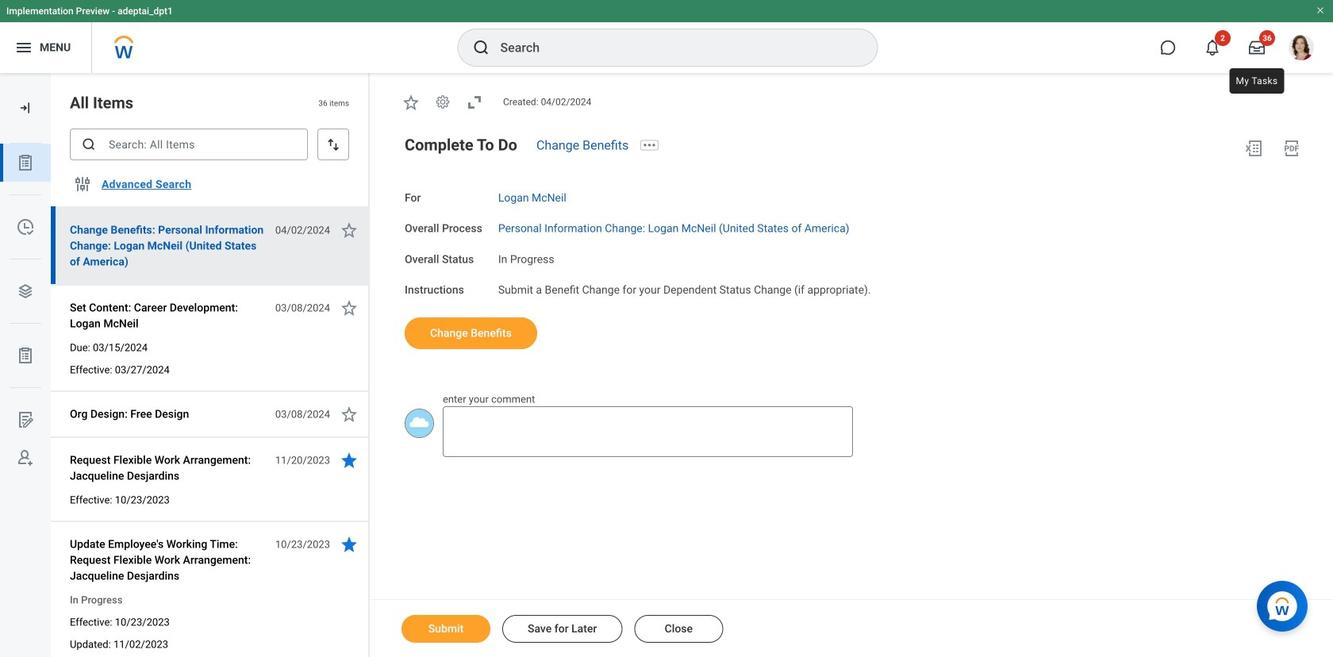 Task type: locate. For each thing, give the bounding box(es) containing it.
justify image
[[14, 38, 33, 57]]

list
[[0, 144, 51, 477]]

close environment banner image
[[1316, 6, 1325, 15]]

gear image
[[435, 94, 451, 110]]

star image
[[340, 298, 359, 317], [340, 451, 359, 470], [340, 535, 359, 554]]

1 vertical spatial star image
[[340, 451, 359, 470]]

3 star image from the top
[[340, 535, 359, 554]]

banner
[[0, 0, 1333, 73]]

0 vertical spatial clipboard image
[[16, 153, 35, 172]]

profile logan mcneil image
[[1289, 35, 1314, 64]]

search image
[[472, 38, 491, 57]]

user plus image
[[16, 448, 35, 467]]

tooltip
[[1226, 65, 1287, 97]]

0 vertical spatial star image
[[340, 298, 359, 317]]

transformation import image
[[17, 100, 33, 116]]

clipboard image down perspective icon
[[16, 346, 35, 365]]

export to excel image
[[1244, 139, 1263, 158]]

view printable version (pdf) image
[[1282, 139, 1301, 158]]

2 star image from the top
[[340, 451, 359, 470]]

star image
[[402, 93, 421, 112], [340, 221, 359, 240], [340, 405, 359, 424]]

Search Workday  search field
[[500, 30, 845, 65]]

clipboard image down transformation import icon
[[16, 153, 35, 172]]

1 vertical spatial clipboard image
[[16, 346, 35, 365]]

search image
[[81, 136, 97, 152]]

2 vertical spatial star image
[[340, 535, 359, 554]]

item list element
[[51, 73, 370, 657]]

notifications large image
[[1205, 40, 1220, 56]]

Search: All Items text field
[[70, 129, 308, 160]]

None text field
[[443, 406, 853, 457]]

clipboard image
[[16, 153, 35, 172], [16, 346, 35, 365]]



Task type: vqa. For each thing, say whether or not it's contained in the screenshot.
... for Scheduled Vs. Actual By Location element
no



Task type: describe. For each thing, give the bounding box(es) containing it.
configure image
[[73, 175, 92, 194]]

perspective image
[[16, 282, 35, 301]]

sort image
[[325, 136, 341, 152]]

inbox large image
[[1249, 40, 1265, 56]]

0 vertical spatial star image
[[402, 93, 421, 112]]

2 clipboard image from the top
[[16, 346, 35, 365]]

fullscreen image
[[465, 93, 484, 112]]

1 star image from the top
[[340, 298, 359, 317]]

clock check image
[[16, 217, 35, 236]]

rename image
[[16, 410, 35, 429]]

2 vertical spatial star image
[[340, 405, 359, 424]]

1 clipboard image from the top
[[16, 153, 35, 172]]

action bar region
[[370, 599, 1333, 657]]

1 vertical spatial star image
[[340, 221, 359, 240]]



